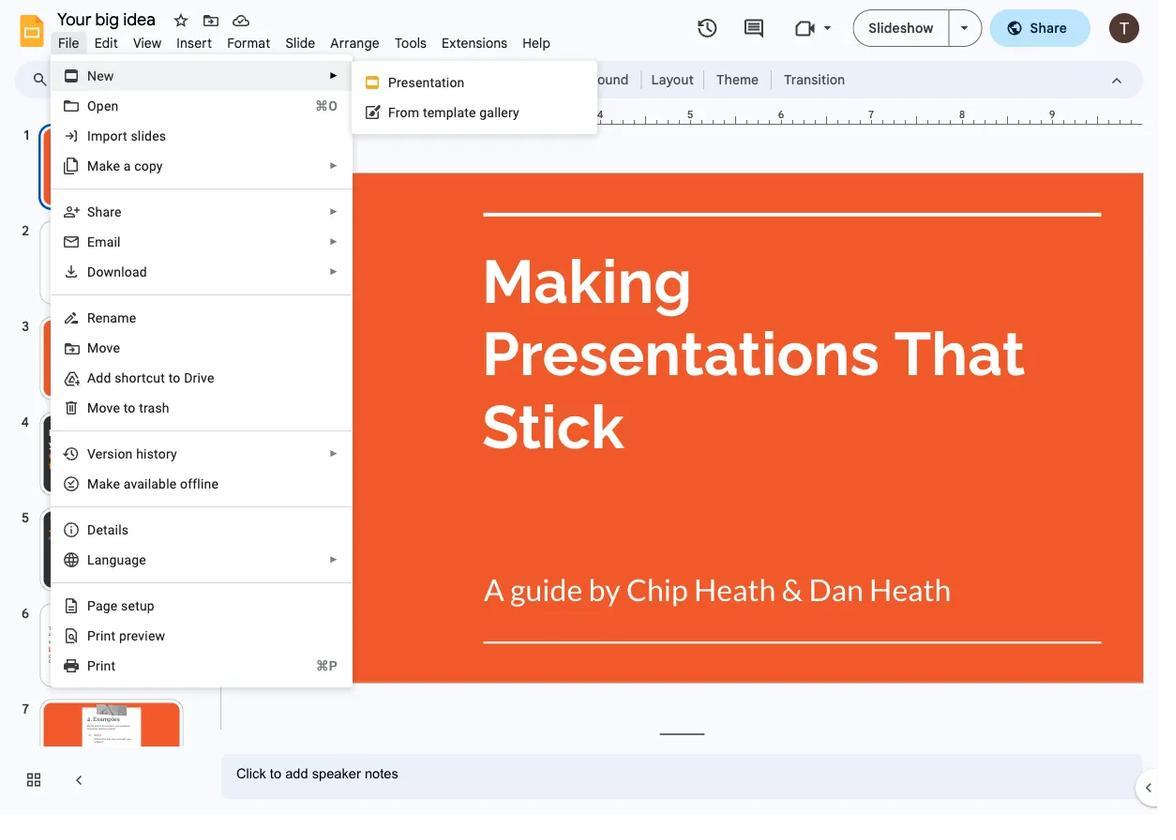 Task type: locate. For each thing, give the bounding box(es) containing it.
arrange
[[331, 35, 380, 51]]

open o element
[[87, 98, 124, 113]]

n
[[87, 68, 97, 83]]

⌘o
[[315, 98, 338, 113]]

menu bar
[[51, 24, 558, 55]]

t
[[423, 105, 427, 120], [124, 400, 128, 416]]

p rint
[[87, 658, 116, 673]]

e right pa
[[111, 598, 118, 613]]

slide menu item
[[278, 32, 323, 54]]

► for n ew
[[329, 70, 339, 81]]

Star checkbox
[[168, 8, 194, 34]]

pen
[[96, 98, 119, 113]]

add
[[87, 370, 111, 386]]

help menu item
[[515, 32, 558, 54]]

rint
[[96, 658, 116, 673]]

1 ► from the top
[[329, 70, 339, 81]]

slide
[[286, 35, 316, 51]]

p resentation
[[388, 75, 465, 90]]

p
[[388, 75, 397, 90], [87, 658, 96, 673]]

make available offline k element
[[87, 476, 224, 492]]

1 vertical spatial e
[[111, 598, 118, 613]]

import slides
[[87, 128, 166, 144]]

1 vertical spatial t
[[124, 400, 128, 416]]

arrange menu item
[[323, 32, 387, 54]]

menu bar containing file
[[51, 24, 558, 55]]

page setup g element
[[87, 598, 160, 613]]

move
[[87, 400, 120, 416]]

view menu item
[[126, 32, 169, 54]]

t right move
[[124, 400, 128, 416]]

1 horizontal spatial p
[[388, 75, 397, 90]]

gallery
[[480, 105, 519, 120]]

background
[[554, 71, 629, 88]]

theme
[[717, 71, 759, 88]]

presentation p element
[[388, 75, 470, 90]]

file menu item
[[51, 32, 87, 54]]

s
[[87, 204, 95, 219]]

ownload
[[96, 264, 147, 280]]

move to trash t element
[[87, 400, 175, 416]]

e
[[113, 476, 120, 492], [111, 598, 118, 613]]

3 ► from the top
[[329, 206, 339, 217]]

print p element
[[87, 658, 121, 673]]

resentation
[[397, 75, 465, 90]]

application
[[0, 0, 1158, 814]]

► for istory
[[329, 448, 339, 459]]

0 vertical spatial t
[[423, 105, 427, 120]]

edit menu item
[[87, 32, 126, 54]]

pa
[[87, 598, 103, 613]]

navigation
[[0, 106, 206, 814]]

extensions
[[442, 35, 508, 51]]

slides
[[131, 128, 166, 144]]

language l element
[[87, 552, 152, 567]]

r
[[87, 310, 96, 325]]

Rename text field
[[51, 8, 166, 30]]

slideshow
[[869, 20, 934, 36]]

2 ► from the top
[[329, 160, 339, 171]]

o pen
[[87, 98, 119, 113]]

0 vertical spatial e
[[113, 476, 120, 492]]

theme button
[[708, 66, 767, 94]]

move t o trash
[[87, 400, 170, 416]]

l
[[87, 552, 94, 567]]

5 ► from the top
[[329, 266, 339, 277]]

new n element
[[87, 68, 120, 83]]

6 ► from the top
[[329, 448, 339, 459]]

tools menu item
[[387, 32, 434, 54]]

ove
[[99, 340, 120, 356]]

move m element
[[87, 340, 126, 356]]

e right ma
[[113, 476, 120, 492]]

extensions menu item
[[434, 32, 515, 54]]

1 horizontal spatial t
[[423, 105, 427, 120]]

import
[[87, 128, 127, 144]]

m ove
[[87, 340, 120, 356]]

ename
[[96, 310, 136, 325]]

v
[[138, 628, 145, 643]]

opy
[[141, 158, 163, 174]]

a
[[124, 158, 131, 174]]

7 ► from the top
[[329, 554, 339, 565]]

version history h element
[[87, 446, 183, 461]]

c
[[134, 158, 141, 174]]

0 horizontal spatial p
[[87, 658, 96, 673]]

application containing slideshow
[[0, 0, 1158, 814]]

⌘p
[[316, 658, 338, 673]]

1 vertical spatial p
[[87, 658, 96, 673]]

ma k e available offline
[[87, 476, 219, 492]]

p down print
[[87, 658, 96, 673]]

0 vertical spatial p
[[388, 75, 397, 90]]

drive
[[184, 370, 214, 386]]

trash
[[139, 400, 170, 416]]

e mail
[[87, 234, 121, 250]]

0 horizontal spatial t
[[124, 400, 128, 416]]

n ew
[[87, 68, 114, 83]]

share
[[1030, 20, 1067, 36]]

available
[[124, 476, 177, 492]]

menu
[[5, 0, 353, 709], [352, 61, 598, 134]]

Menus field
[[23, 67, 65, 93]]

details
[[87, 522, 129, 537]]

transition
[[784, 71, 845, 88]]

istory
[[144, 446, 177, 461]]

►
[[329, 70, 339, 81], [329, 160, 339, 171], [329, 206, 339, 217], [329, 236, 339, 247], [329, 266, 339, 277], [329, 448, 339, 459], [329, 554, 339, 565]]

format menu item
[[220, 32, 278, 54]]

► for s hare
[[329, 206, 339, 217]]

format
[[227, 35, 271, 51]]

share button
[[990, 9, 1091, 47]]

p up "from"
[[388, 75, 397, 90]]

k
[[106, 476, 113, 492]]

t right "from"
[[423, 105, 427, 120]]

share s element
[[87, 204, 127, 219]]

insert
[[177, 35, 212, 51]]

d ownload
[[87, 264, 147, 280]]

4 ► from the top
[[329, 236, 339, 247]]

make a copy c element
[[87, 158, 169, 174]]



Task type: describe. For each thing, give the bounding box(es) containing it.
layout button
[[646, 66, 700, 94]]

version
[[87, 446, 133, 461]]

e
[[87, 234, 95, 250]]

ma
[[87, 476, 106, 492]]

iew
[[145, 628, 165, 643]]

insert menu item
[[169, 32, 220, 54]]

from
[[388, 105, 419, 120]]

pa g e setup
[[87, 598, 155, 613]]

help
[[523, 35, 551, 51]]

e for g
[[111, 598, 118, 613]]

edit
[[94, 35, 118, 51]]

print preview v element
[[87, 628, 171, 643]]

► for d ownload
[[329, 266, 339, 277]]

s hare
[[87, 204, 122, 219]]

from t emplate gallery
[[388, 105, 519, 120]]

ew
[[97, 68, 114, 83]]

p for rint
[[87, 658, 96, 673]]

menu bar banner
[[0, 0, 1158, 814]]

o
[[87, 98, 96, 113]]

background button
[[546, 66, 637, 94]]

pre
[[119, 628, 138, 643]]

anguage
[[94, 552, 146, 567]]

⌘p element
[[293, 657, 338, 675]]

file
[[58, 35, 79, 51]]

m
[[87, 340, 99, 356]]

make a c opy
[[87, 158, 163, 174]]

shortcut
[[115, 370, 165, 386]]

slideshow button
[[853, 9, 950, 47]]

⌘o element
[[293, 97, 338, 115]]

mail
[[95, 234, 121, 250]]

► for e mail
[[329, 236, 339, 247]]

add shortcut to drive , element
[[87, 370, 220, 386]]

r ename
[[87, 310, 136, 325]]

h
[[136, 446, 144, 461]]

offline
[[180, 476, 219, 492]]

► for l anguage
[[329, 554, 339, 565]]

menu containing n
[[5, 0, 353, 709]]

t for o
[[124, 400, 128, 416]]

p for resentation
[[388, 75, 397, 90]]

menu containing p
[[352, 61, 598, 134]]

hare
[[95, 204, 122, 219]]

► for opy
[[329, 160, 339, 171]]

t for emplate
[[423, 105, 427, 120]]

download d element
[[87, 264, 153, 280]]

print
[[87, 628, 116, 643]]

layout
[[651, 71, 694, 88]]

to
[[169, 370, 181, 386]]

rename r element
[[87, 310, 142, 325]]

menu bar inside menu bar banner
[[51, 24, 558, 55]]

o
[[128, 400, 136, 416]]

emplate
[[427, 105, 476, 120]]

transition button
[[776, 66, 854, 94]]

details b element
[[87, 522, 134, 537]]

print pre v iew
[[87, 628, 165, 643]]

d
[[87, 264, 96, 280]]

make
[[87, 158, 120, 174]]

main toolbar
[[55, 66, 855, 94]]

tools
[[395, 35, 427, 51]]

email e element
[[87, 234, 126, 250]]

from template gallery t element
[[388, 105, 525, 120]]

e for k
[[113, 476, 120, 492]]

presentation options image
[[961, 26, 969, 30]]

g
[[103, 598, 111, 613]]

add shortcut to drive
[[87, 370, 214, 386]]

setup
[[121, 598, 155, 613]]

view
[[133, 35, 162, 51]]

l anguage
[[87, 552, 146, 567]]

version h istory
[[87, 446, 177, 461]]

import slides z element
[[87, 128, 172, 144]]



Task type: vqa. For each thing, say whether or not it's contained in the screenshot.


